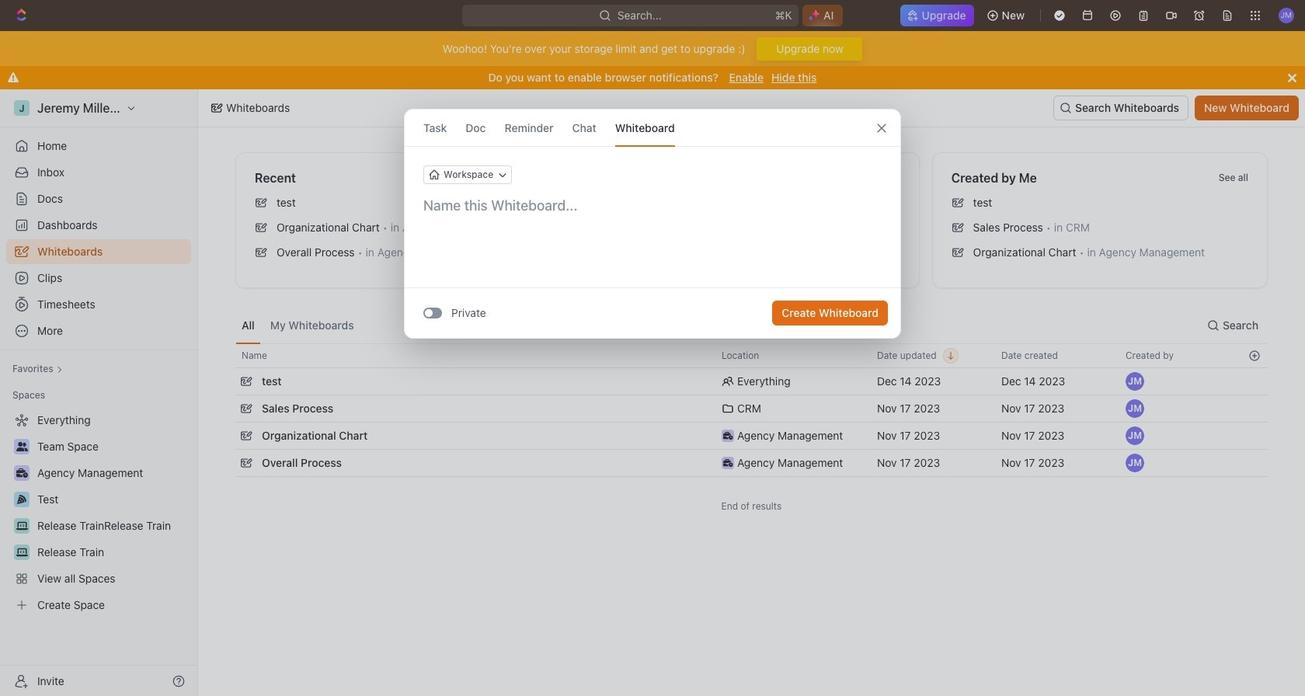 Task type: locate. For each thing, give the bounding box(es) containing it.
0 vertical spatial business time image
[[723, 432, 733, 440]]

jeremy miller, , element for 4th row from the top cell
[[1126, 427, 1145, 445]]

5 row from the top
[[235, 448, 1268, 479]]

4 row from the top
[[235, 420, 1268, 451]]

2 jeremy miller, , element from the top
[[1126, 399, 1145, 418]]

1 vertical spatial business time image
[[723, 459, 733, 467]]

3 cell from the top
[[1241, 423, 1268, 449]]

1 jeremy miller, , element from the top
[[1126, 372, 1145, 391]]

1 row from the top
[[235, 343, 1268, 368]]

Name this Whiteboard... field
[[405, 197, 901, 215]]

business time image
[[723, 432, 733, 440], [723, 459, 733, 467]]

jeremy miller, , element
[[1126, 372, 1145, 391], [1126, 399, 1145, 418], [1126, 427, 1145, 445], [1126, 454, 1145, 472]]

sidebar navigation
[[0, 89, 198, 696]]

table
[[235, 343, 1268, 479]]

1 business time image from the top
[[723, 432, 733, 440]]

dialog
[[404, 109, 901, 339]]

1 cell from the top
[[1241, 368, 1268, 395]]

tree
[[6, 408, 191, 618]]

tab list
[[235, 307, 360, 343]]

jeremy miller, , element for cell corresponding to 3rd row from the bottom
[[1126, 399, 1145, 418]]

4 cell from the top
[[1241, 450, 1268, 476]]

cell for 3rd row from the bottom
[[1241, 396, 1268, 422]]

3 jeremy miller, , element from the top
[[1126, 427, 1145, 445]]

2 cell from the top
[[1241, 396, 1268, 422]]

row
[[235, 343, 1268, 368], [235, 366, 1268, 397], [235, 393, 1268, 424], [235, 420, 1268, 451], [235, 448, 1268, 479]]

2 row from the top
[[235, 366, 1268, 397]]

tree inside sidebar 'navigation'
[[6, 408, 191, 618]]

4 jeremy miller, , element from the top
[[1126, 454, 1145, 472]]

cell for 4th row from the top
[[1241, 423, 1268, 449]]

cell
[[1241, 368, 1268, 395], [1241, 396, 1268, 422], [1241, 423, 1268, 449], [1241, 450, 1268, 476]]

2 business time image from the top
[[723, 459, 733, 467]]



Task type: vqa. For each thing, say whether or not it's contained in the screenshot.
the rightmost Kanban
no



Task type: describe. For each thing, give the bounding box(es) containing it.
3 row from the top
[[235, 393, 1268, 424]]

jeremy miller, , element for cell corresponding to 1st row from the bottom of the page
[[1126, 454, 1145, 472]]

jeremy miller, , element for 2nd row cell
[[1126, 372, 1145, 391]]

cell for 2nd row
[[1241, 368, 1268, 395]]

cell for 1st row from the bottom of the page
[[1241, 450, 1268, 476]]

business time image for jeremy miller, , element for 4th row from the top cell
[[723, 432, 733, 440]]

business time image for jeremy miller, , element related to cell corresponding to 1st row from the bottom of the page
[[723, 459, 733, 467]]



